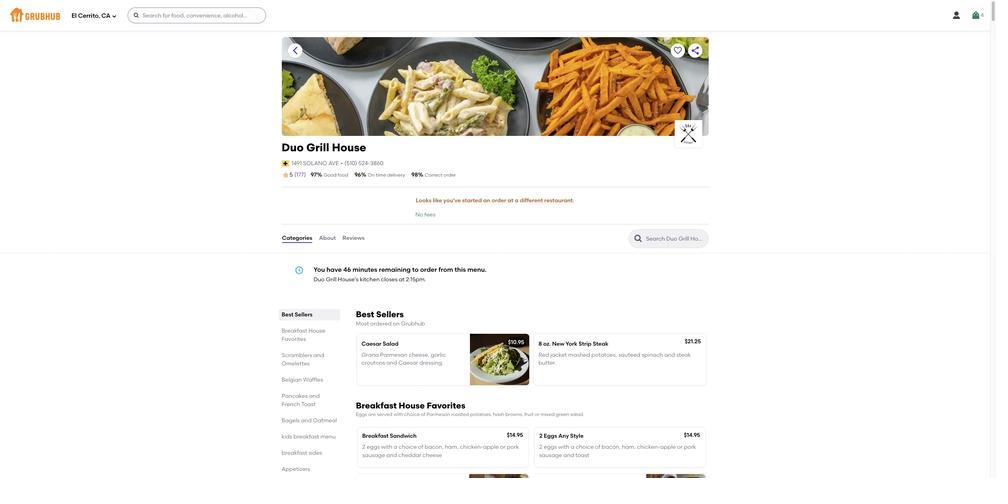 Task type: locate. For each thing, give the bounding box(es) containing it.
best
[[356, 310, 374, 320], [282, 312, 294, 318]]

choice up cheddar
[[399, 444, 417, 451]]

0 horizontal spatial house
[[309, 328, 325, 335]]

1 vertical spatial caesar
[[398, 360, 418, 367]]

1 horizontal spatial at
[[508, 197, 514, 204]]

1 pork from the left
[[507, 444, 519, 451]]

el cerrito, ca
[[72, 12, 110, 19]]

a down breakfast sandwich
[[394, 444, 397, 451]]

0 horizontal spatial potatoes,
[[470, 412, 492, 417]]

cheese
[[423, 452, 442, 459]]

or
[[535, 412, 540, 417], [500, 444, 506, 451], [677, 444, 683, 451]]

breakfast house favorites tab
[[282, 327, 337, 344]]

and left the steak
[[664, 352, 675, 359]]

2 pork from the left
[[684, 444, 696, 451]]

of inside 2 eggs with a choice of bacon, ham, chicken-apple or pork sausage and cheddar cheese
[[418, 444, 423, 451]]

favorites
[[282, 336, 306, 343], [427, 401, 465, 411]]

house
[[332, 141, 366, 154], [309, 328, 325, 335], [399, 401, 425, 411]]

1 horizontal spatial with
[[394, 412, 403, 417]]

at
[[508, 197, 514, 204], [399, 276, 405, 283]]

best up most
[[356, 310, 374, 320]]

a inside 2 eggs with a choice of bacon, ham, chicken-apple or pork sausage and toast
[[571, 444, 575, 451]]

1 vertical spatial potatoes,
[[470, 412, 492, 417]]

Search for food, convenience, alcohol... search field
[[128, 8, 266, 23]]

browns,
[[506, 412, 523, 417]]

0 horizontal spatial parmesan
[[380, 352, 408, 359]]

house inside breakfast house favorites
[[309, 328, 325, 335]]

pork inside 2 eggs with a choice of bacon, ham, chicken-apple or pork sausage and toast
[[684, 444, 696, 451]]

2 vertical spatial order
[[420, 266, 437, 273]]

best up breakfast house favorites
[[282, 312, 294, 318]]

parmesan inside breakfast house favorites eggs are served with choice of parmesan roasted potatoes, hash browns, fruit or mixed green salad.
[[427, 412, 450, 417]]

1 horizontal spatial sausage
[[539, 452, 562, 459]]

with for breakfast
[[381, 444, 392, 451]]

2 inside 2 eggs with a choice of bacon, ham, chicken-apple or pork sausage and cheddar cheese
[[362, 444, 365, 451]]

order right the to
[[420, 266, 437, 273]]

ham, for cheddar
[[445, 444, 459, 451]]

order right correct
[[444, 172, 456, 178]]

2 down the 2 eggs any style
[[539, 444, 543, 451]]

chicken- inside 2 eggs with a choice of bacon, ham, chicken-apple or pork sausage and toast
[[637, 444, 660, 451]]

green
[[556, 412, 569, 417]]

1 horizontal spatial duo
[[314, 276, 325, 283]]

0 vertical spatial duo
[[282, 141, 304, 154]]

with inside breakfast house favorites eggs are served with choice of parmesan roasted potatoes, hash browns, fruit or mixed green salad.
[[394, 412, 403, 417]]

and right scramblers
[[314, 352, 324, 359]]

0 vertical spatial at
[[508, 197, 514, 204]]

ham, for toast
[[622, 444, 636, 451]]

ham, inside 2 eggs with a choice of bacon, ham, chicken-apple or pork sausage and cheddar cheese
[[445, 444, 459, 451]]

8 oz. new york strip steak
[[539, 341, 609, 347]]

salad.
[[570, 412, 584, 417]]

1 horizontal spatial ham,
[[622, 444, 636, 451]]

breakfast down are
[[362, 433, 389, 440]]

eggs left are
[[356, 412, 367, 417]]

strip
[[579, 341, 592, 347]]

of inside breakfast house favorites eggs are served with choice of parmesan roasted potatoes, hash browns, fruit or mixed green salad.
[[421, 412, 426, 417]]

dressing.
[[420, 360, 443, 367]]

grana
[[362, 352, 379, 359]]

1 horizontal spatial best
[[356, 310, 374, 320]]

1 vertical spatial at
[[399, 276, 405, 283]]

a inside 2 eggs with a choice of bacon, ham, chicken-apple or pork sausage and cheddar cheese
[[394, 444, 397, 451]]

0 horizontal spatial eggs
[[367, 444, 380, 451]]

apple for 2 eggs with a choice of bacon, ham, chicken-apple or pork sausage and toast
[[660, 444, 676, 451]]

eggs down breakfast sandwich
[[367, 444, 380, 451]]

0 vertical spatial order
[[444, 172, 456, 178]]

pork up grilled new york strip steak and eggs image
[[507, 444, 519, 451]]

closes
[[381, 276, 398, 283]]

cheese,
[[409, 352, 430, 359]]

0 horizontal spatial bacon,
[[425, 444, 444, 451]]

with inside 2 eggs with a choice of bacon, ham, chicken-apple or pork sausage and toast
[[558, 444, 570, 451]]

breakfast for breakfast sandwich
[[362, 433, 389, 440]]

0 horizontal spatial eggs
[[356, 412, 367, 417]]

duo inside the you have 46 minutes remaining to order from this menu. duo grill house's kitchen closes at 2:15pm.
[[314, 276, 325, 283]]

$14.95
[[507, 432, 523, 439], [684, 432, 700, 439]]

and up toast
[[309, 393, 320, 400]]

eggs for 2 eggs with a choice of bacon, ham, chicken-apple or pork sausage and toast
[[544, 444, 557, 451]]

oz.
[[543, 341, 551, 347]]

best inside best sellers tab
[[282, 312, 294, 318]]

bagels and oatmeal tab
[[282, 417, 337, 425]]

potatoes, left hash
[[470, 412, 492, 417]]

at left different on the right
[[508, 197, 514, 204]]

0 horizontal spatial order
[[420, 266, 437, 273]]

or right "fruit"
[[535, 412, 540, 417]]

ham,
[[445, 444, 459, 451], [622, 444, 636, 451]]

1 horizontal spatial sellers
[[376, 310, 404, 320]]

a down style in the right bottom of the page
[[571, 444, 575, 451]]

sausage down breakfast sandwich
[[362, 452, 385, 459]]

0 vertical spatial parmesan
[[380, 352, 408, 359]]

0 horizontal spatial caesar
[[362, 341, 381, 347]]

cheddar
[[398, 452, 421, 459]]

at inside the you have 46 minutes remaining to order from this menu. duo grill house's kitchen closes at 2:15pm.
[[399, 276, 405, 283]]

kids
[[282, 434, 292, 441]]

1 horizontal spatial a
[[515, 197, 519, 204]]

or up duo combo image
[[677, 444, 683, 451]]

appetizers tab
[[282, 466, 337, 474]]

and left cheddar
[[386, 452, 397, 459]]

grill up 1491 solano ave
[[306, 141, 329, 154]]

sausage down the 2 eggs any style
[[539, 452, 562, 459]]

order right an
[[492, 197, 506, 204]]

1 horizontal spatial caesar
[[398, 360, 418, 367]]

sausage inside 2 eggs with a choice of bacon, ham, chicken-apple or pork sausage and cheddar cheese
[[362, 452, 385, 459]]

potatoes, down steak at the right of page
[[592, 352, 617, 359]]

jacket
[[551, 352, 567, 359]]

duo
[[282, 141, 304, 154], [314, 276, 325, 283]]

svg image inside 4 button
[[971, 11, 981, 20]]

and right croutons
[[386, 360, 397, 367]]

2 vertical spatial breakfast
[[362, 433, 389, 440]]

2 vertical spatial house
[[399, 401, 425, 411]]

ave
[[329, 160, 339, 167]]

2 bacon, from the left
[[602, 444, 621, 451]]

1 vertical spatial eggs
[[544, 433, 557, 440]]

1 vertical spatial duo
[[314, 276, 325, 283]]

best for best sellers
[[282, 312, 294, 318]]

1 horizontal spatial $14.95
[[684, 432, 700, 439]]

favorites up scramblers
[[282, 336, 306, 343]]

of inside 2 eggs with a choice of bacon, ham, chicken-apple or pork sausage and toast
[[595, 444, 601, 451]]

1 horizontal spatial potatoes,
[[592, 352, 617, 359]]

0 vertical spatial house
[[332, 141, 366, 154]]

sausage
[[362, 452, 385, 459], [539, 452, 562, 459]]

sellers up on
[[376, 310, 404, 320]]

0 horizontal spatial sellers
[[295, 312, 313, 318]]

with down any in the right of the page
[[558, 444, 570, 451]]

with inside 2 eggs with a choice of bacon, ham, chicken-apple or pork sausage and cheddar cheese
[[381, 444, 392, 451]]

1 vertical spatial order
[[492, 197, 506, 204]]

4
[[981, 12, 984, 19]]

apple inside 2 eggs with a choice of bacon, ham, chicken-apple or pork sausage and toast
[[660, 444, 676, 451]]

choice inside breakfast house favorites eggs are served with choice of parmesan roasted potatoes, hash browns, fruit or mixed green salad.
[[404, 412, 420, 417]]

with
[[394, 412, 403, 417], [381, 444, 392, 451], [558, 444, 570, 451]]

favorites up roasted
[[427, 401, 465, 411]]

parmesan left roasted
[[427, 412, 450, 417]]

favorites inside breakfast house favorites eggs are served with choice of parmesan roasted potatoes, hash browns, fruit or mixed green salad.
[[427, 401, 465, 411]]

grilled new york strip steak and eggs image
[[469, 474, 528, 478]]

at inside button
[[508, 197, 514, 204]]

house up sandwich
[[399, 401, 425, 411]]

$14.95 for 2 eggs with a choice of bacon, ham, chicken-apple or pork sausage and toast
[[684, 432, 700, 439]]

choice up sandwich
[[404, 412, 420, 417]]

eggs for 2 eggs with a choice of bacon, ham, chicken-apple or pork sausage and cheddar cheese
[[367, 444, 380, 451]]

1 horizontal spatial favorites
[[427, 401, 465, 411]]

caesar up grana
[[362, 341, 381, 347]]

0 vertical spatial potatoes,
[[592, 352, 617, 359]]

house inside breakfast house favorites eggs are served with choice of parmesan roasted potatoes, hash browns, fruit or mixed green salad.
[[399, 401, 425, 411]]

0 horizontal spatial favorites
[[282, 336, 306, 343]]

house's
[[338, 276, 359, 283]]

apple
[[483, 444, 499, 451], [660, 444, 676, 451]]

0 vertical spatial breakfast
[[294, 434, 319, 441]]

apple up duo combo image
[[660, 444, 676, 451]]

breakfast inside tab
[[282, 450, 307, 457]]

1 vertical spatial favorites
[[427, 401, 465, 411]]

remaining
[[379, 266, 411, 273]]

parmesan down salad
[[380, 352, 408, 359]]

eggs inside 2 eggs with a choice of bacon, ham, chicken-apple or pork sausage and toast
[[544, 444, 557, 451]]

0 horizontal spatial ham,
[[445, 444, 459, 451]]

0 horizontal spatial sausage
[[362, 452, 385, 459]]

of
[[421, 412, 426, 417], [418, 444, 423, 451], [595, 444, 601, 451]]

1 horizontal spatial house
[[332, 141, 366, 154]]

a inside button
[[515, 197, 519, 204]]

svg image
[[952, 11, 961, 20]]

pork inside 2 eggs with a choice of bacon, ham, chicken-apple or pork sausage and cheddar cheese
[[507, 444, 519, 451]]

2 eggs with a choice of bacon, ham, chicken-apple or pork sausage and cheddar cheese
[[362, 444, 519, 459]]

sausage for 2 eggs with a choice of bacon, ham, chicken-apple or pork sausage and toast
[[539, 452, 562, 459]]

1 horizontal spatial chicken-
[[637, 444, 660, 451]]

with for 2
[[558, 444, 570, 451]]

sandwich
[[390, 433, 417, 440]]

0 horizontal spatial apple
[[483, 444, 499, 451]]

choice inside 2 eggs with a choice of bacon, ham, chicken-apple or pork sausage and toast
[[576, 444, 594, 451]]

0 vertical spatial grill
[[306, 141, 329, 154]]

a left different on the right
[[515, 197, 519, 204]]

or inside 2 eggs with a choice of bacon, ham, chicken-apple or pork sausage and toast
[[677, 444, 683, 451]]

98
[[411, 172, 418, 178]]

bacon, inside 2 eggs with a choice of bacon, ham, chicken-apple or pork sausage and cheddar cheese
[[425, 444, 444, 451]]

caesar
[[362, 341, 381, 347], [398, 360, 418, 367]]

breakfast sides tab
[[282, 449, 337, 458]]

apple up grilled new york strip steak and eggs image
[[483, 444, 499, 451]]

with right served
[[394, 412, 403, 417]]

2 inside 2 eggs with a choice of bacon, ham, chicken-apple or pork sausage and toast
[[539, 444, 543, 451]]

at down remaining
[[399, 276, 405, 283]]

1 horizontal spatial pork
[[684, 444, 696, 451]]

breakfast inside breakfast house favorites eggs are served with choice of parmesan roasted potatoes, hash browns, fruit or mixed green salad.
[[356, 401, 397, 411]]

breakfast down best sellers
[[282, 328, 307, 335]]

2 horizontal spatial house
[[399, 401, 425, 411]]

ham, inside 2 eggs with a choice of bacon, ham, chicken-apple or pork sausage and toast
[[622, 444, 636, 451]]

chicken- inside 2 eggs with a choice of bacon, ham, chicken-apple or pork sausage and cheddar cheese
[[460, 444, 483, 451]]

choice inside 2 eggs with a choice of bacon, ham, chicken-apple or pork sausage and cheddar cheese
[[399, 444, 417, 451]]

svg image
[[971, 11, 981, 20], [133, 12, 140, 19], [112, 14, 117, 18], [294, 266, 304, 275]]

apple inside 2 eggs with a choice of bacon, ham, chicken-apple or pork sausage and cheddar cheese
[[483, 444, 499, 451]]

0 vertical spatial caesar
[[362, 341, 381, 347]]

eggs left any in the right of the page
[[544, 433, 557, 440]]

0 horizontal spatial duo
[[282, 141, 304, 154]]

good food
[[324, 172, 348, 178]]

an
[[483, 197, 490, 204]]

order
[[444, 172, 456, 178], [492, 197, 506, 204], [420, 266, 437, 273]]

pork
[[507, 444, 519, 451], [684, 444, 696, 451]]

duo combo image
[[646, 474, 706, 478]]

ca
[[101, 12, 110, 19]]

best sellers most ordered on grubhub
[[356, 310, 425, 328]]

0 horizontal spatial best
[[282, 312, 294, 318]]

started
[[462, 197, 482, 204]]

2 chicken- from the left
[[637, 444, 660, 451]]

8
[[539, 341, 542, 347]]

2 sausage from the left
[[539, 452, 562, 459]]

star icon image
[[282, 171, 290, 179]]

have
[[327, 266, 342, 273]]

0 vertical spatial eggs
[[356, 412, 367, 417]]

caesar salad image
[[470, 334, 529, 385]]

scramblers and omelettes tab
[[282, 352, 337, 368]]

choice
[[404, 412, 420, 417], [399, 444, 417, 451], [576, 444, 594, 451]]

1 vertical spatial parmesan
[[427, 412, 450, 417]]

eggs inside 2 eggs with a choice of bacon, ham, chicken-apple or pork sausage and cheddar cheese
[[367, 444, 380, 451]]

1 horizontal spatial bacon,
[[602, 444, 621, 451]]

from
[[439, 266, 453, 273]]

a for 2 eggs with a choice of bacon, ham, chicken-apple or pork sausage and cheddar cheese
[[394, 444, 397, 451]]

2 horizontal spatial or
[[677, 444, 683, 451]]

1 vertical spatial grill
[[326, 276, 337, 283]]

sellers up breakfast house favorites
[[295, 312, 313, 318]]

bacon, for cheddar
[[425, 444, 444, 451]]

pork for 2 eggs with a choice of bacon, ham, chicken-apple or pork sausage and cheddar cheese
[[507, 444, 519, 451]]

duo up 1491
[[282, 141, 304, 154]]

sellers inside best sellers most ordered on grubhub
[[376, 310, 404, 320]]

1 horizontal spatial eggs
[[544, 444, 557, 451]]

4 button
[[971, 8, 984, 23]]

1 sausage from the left
[[362, 452, 385, 459]]

2 horizontal spatial with
[[558, 444, 570, 451]]

sellers inside tab
[[295, 312, 313, 318]]

1 eggs from the left
[[367, 444, 380, 451]]

2 eggs from the left
[[544, 444, 557, 451]]

best inside best sellers most ordered on grubhub
[[356, 310, 374, 320]]

2 ham, from the left
[[622, 444, 636, 451]]

or inside 2 eggs with a choice of bacon, ham, chicken-apple or pork sausage and cheddar cheese
[[500, 444, 506, 451]]

1 horizontal spatial parmesan
[[427, 412, 450, 417]]

and inside 2 eggs with a choice of bacon, ham, chicken-apple or pork sausage and cheddar cheese
[[386, 452, 397, 459]]

grill down have
[[326, 276, 337, 283]]

served
[[377, 412, 392, 417]]

1 horizontal spatial or
[[535, 412, 540, 417]]

1 vertical spatial breakfast
[[282, 450, 307, 457]]

parmesan
[[380, 352, 408, 359], [427, 412, 450, 417]]

0 horizontal spatial with
[[381, 444, 392, 451]]

favorites inside breakfast house favorites
[[282, 336, 306, 343]]

bacon,
[[425, 444, 444, 451], [602, 444, 621, 451]]

house up '(510)'
[[332, 141, 366, 154]]

0 vertical spatial breakfast
[[282, 328, 307, 335]]

caesar down cheese,
[[398, 360, 418, 367]]

2 apple from the left
[[660, 444, 676, 451]]

2 $14.95 from the left
[[684, 432, 700, 439]]

1 vertical spatial house
[[309, 328, 325, 335]]

1 ham, from the left
[[445, 444, 459, 451]]

breakfast
[[282, 328, 307, 335], [356, 401, 397, 411], [362, 433, 389, 440]]

steak
[[676, 352, 691, 359]]

mixed
[[541, 412, 555, 417]]

bacon, inside 2 eggs with a choice of bacon, ham, chicken-apple or pork sausage and toast
[[602, 444, 621, 451]]

sausage inside 2 eggs with a choice of bacon, ham, chicken-apple or pork sausage and toast
[[539, 452, 562, 459]]

chicken- for 2 eggs with a choice of bacon, ham, chicken-apple or pork sausage and toast
[[637, 444, 660, 451]]

2 down mixed
[[539, 433, 543, 440]]

2 horizontal spatial order
[[492, 197, 506, 204]]

breakfast up breakfast sides tab
[[294, 434, 319, 441]]

0 horizontal spatial or
[[500, 444, 506, 451]]

0 horizontal spatial $14.95
[[507, 432, 523, 439]]

bagels and oatmeal
[[282, 418, 337, 424]]

order inside the you have 46 minutes remaining to order from this menu. duo grill house's kitchen closes at 2:15pm.
[[420, 266, 437, 273]]

eggs inside breakfast house favorites eggs are served with choice of parmesan roasted potatoes, hash browns, fruit or mixed green salad.
[[356, 412, 367, 417]]

choice up toast
[[576, 444, 594, 451]]

with down breakfast sandwich
[[381, 444, 392, 451]]

1 apple from the left
[[483, 444, 499, 451]]

duo down you
[[314, 276, 325, 283]]

breakfast up are
[[356, 401, 397, 411]]

1 horizontal spatial apple
[[660, 444, 676, 451]]

pork up duo combo image
[[684, 444, 696, 451]]

0 horizontal spatial a
[[394, 444, 397, 451]]

and left toast
[[564, 452, 574, 459]]

1 vertical spatial breakfast
[[356, 401, 397, 411]]

2 for 2 eggs with a choice of bacon, ham, chicken-apple or pork sausage and cheddar cheese
[[362, 444, 365, 451]]

belgian
[[282, 377, 302, 384]]

you
[[314, 266, 325, 273]]

2 down breakfast sandwich
[[362, 444, 365, 451]]

save this restaurant image
[[673, 46, 683, 55]]

0 vertical spatial favorites
[[282, 336, 306, 343]]

breakfast
[[294, 434, 319, 441], [282, 450, 307, 457]]

2 horizontal spatial a
[[571, 444, 575, 451]]

1 chicken- from the left
[[460, 444, 483, 451]]

0 horizontal spatial chicken-
[[460, 444, 483, 451]]

• (510) 524-3860
[[341, 160, 383, 167]]

of for 2 eggs any style
[[595, 444, 601, 451]]

breakfast up appetizers in the left of the page
[[282, 450, 307, 457]]

croutons
[[362, 360, 385, 367]]

eggs down the 2 eggs any style
[[544, 444, 557, 451]]

different
[[520, 197, 543, 204]]

0 horizontal spatial at
[[399, 276, 405, 283]]

and inside 2 eggs with a choice of bacon, ham, chicken-apple or pork sausage and toast
[[564, 452, 574, 459]]

or up grilled new york strip steak and eggs image
[[500, 444, 506, 451]]

food
[[338, 172, 348, 178]]

any
[[559, 433, 569, 440]]

house down best sellers tab
[[309, 328, 325, 335]]

1 $14.95 from the left
[[507, 432, 523, 439]]

breakfast inside breakfast house favorites
[[282, 328, 307, 335]]

0 horizontal spatial pork
[[507, 444, 519, 451]]

1 bacon, from the left
[[425, 444, 444, 451]]



Task type: vqa. For each thing, say whether or not it's contained in the screenshot.
Salad. on the right of page
yes



Task type: describe. For each thing, give the bounding box(es) containing it.
time
[[376, 172, 386, 178]]

breakfast sides
[[282, 450, 322, 457]]

sauteed
[[619, 352, 641, 359]]

breakfast inside tab
[[294, 434, 319, 441]]

are
[[368, 412, 376, 417]]

97
[[311, 172, 317, 178]]

and right 'bagels'
[[301, 418, 312, 424]]

main navigation navigation
[[0, 0, 990, 31]]

order inside button
[[492, 197, 506, 204]]

subscription pass image
[[282, 160, 290, 167]]

minutes
[[353, 266, 377, 273]]

and inside pancakes and french toast
[[309, 393, 320, 400]]

and inside red jacket mashed potatoes, sauteed spinach and steak butter.
[[664, 352, 675, 359]]

correct
[[425, 172, 443, 178]]

parmesan inside grana parmesan cheese, garlic croutons and caesar dressing.
[[380, 352, 408, 359]]

toast
[[576, 452, 589, 459]]

pork for 2 eggs with a choice of bacon, ham, chicken-apple or pork sausage and toast
[[684, 444, 696, 451]]

on
[[368, 172, 375, 178]]

roasted
[[451, 412, 469, 417]]

sausage for 2 eggs with a choice of bacon, ham, chicken-apple or pork sausage and cheddar cheese
[[362, 452, 385, 459]]

favorites for breakfast house favorites eggs are served with choice of parmesan roasted potatoes, hash browns, fruit or mixed green salad.
[[427, 401, 465, 411]]

2 eggs any style
[[539, 433, 584, 440]]

sellers for best sellers
[[295, 312, 313, 318]]

search icon image
[[634, 234, 643, 243]]

pancakes and french toast
[[282, 393, 320, 408]]

butter.
[[539, 360, 556, 367]]

solano
[[303, 160, 327, 167]]

524-
[[358, 160, 370, 167]]

omelettes
[[282, 361, 310, 367]]

red
[[539, 352, 549, 359]]

mashed
[[568, 352, 590, 359]]

(177)
[[294, 172, 306, 178]]

and inside scramblers and omelettes
[[314, 352, 324, 359]]

2 eggs with a choice of bacon, ham, chicken-apple or pork sausage and toast
[[539, 444, 696, 459]]

oatmeal
[[313, 418, 337, 424]]

house for breakfast house favorites
[[309, 328, 325, 335]]

appetizers
[[282, 466, 310, 473]]

breakfast house favorites eggs are served with choice of parmesan roasted potatoes, hash browns, fruit or mixed green salad.
[[356, 401, 584, 417]]

choice for 2 eggs any style
[[576, 444, 594, 451]]

restaurant.
[[544, 197, 574, 204]]

looks like you've started an order at a different restaurant. button
[[416, 192, 575, 210]]

breakfast house favorites
[[282, 328, 325, 343]]

3860
[[370, 160, 383, 167]]

a for 2 eggs with a choice of bacon, ham, chicken-apple or pork sausage and toast
[[571, 444, 575, 451]]

reviews button
[[342, 224, 365, 253]]

1 horizontal spatial order
[[444, 172, 456, 178]]

no
[[416, 212, 423, 218]]

sides
[[309, 450, 322, 457]]

caesar salad
[[362, 341, 399, 347]]

or for 2 eggs with a choice of bacon, ham, chicken-apple or pork sausage and toast
[[677, 444, 683, 451]]

toast
[[301, 401, 316, 408]]

about button
[[319, 224, 336, 253]]

kids breakfast menu
[[282, 434, 336, 441]]

2:15pm.
[[406, 276, 426, 283]]

of for breakfast sandwich
[[418, 444, 423, 451]]

save this restaurant button
[[671, 43, 685, 58]]

grana parmesan cheese, garlic croutons and caesar dressing.
[[362, 352, 446, 367]]

share icon image
[[691, 46, 700, 55]]

fruit
[[525, 412, 534, 417]]

choice for breakfast sandwich
[[399, 444, 417, 451]]

2 for 2 eggs any style
[[539, 433, 543, 440]]

categories
[[282, 235, 312, 242]]

scramblers and omelettes
[[282, 352, 324, 367]]

46
[[343, 266, 351, 273]]

1491
[[292, 160, 302, 167]]

categories button
[[282, 224, 313, 253]]

belgian waffles tab
[[282, 376, 337, 384]]

belgian waffles
[[282, 377, 323, 384]]

menu.
[[468, 266, 487, 273]]

potatoes, inside breakfast house favorites eggs are served with choice of parmesan roasted potatoes, hash browns, fruit or mixed green salad.
[[470, 412, 492, 417]]

apple for 2 eggs with a choice of bacon, ham, chicken-apple or pork sausage and cheddar cheese
[[483, 444, 499, 451]]

caret left icon image
[[290, 46, 300, 55]]

breakfast for breakfast house favorites
[[282, 328, 307, 335]]

about
[[319, 235, 336, 242]]

caesar inside grana parmesan cheese, garlic croutons and caesar dressing.
[[398, 360, 418, 367]]

good
[[324, 172, 337, 178]]

grill inside the you have 46 minutes remaining to order from this menu. duo grill house's kitchen closes at 2:15pm.
[[326, 276, 337, 283]]

best for best sellers most ordered on grubhub
[[356, 310, 374, 320]]

looks
[[416, 197, 432, 204]]

house for breakfast house favorites eggs are served with choice of parmesan roasted potatoes, hash browns, fruit or mixed green salad.
[[399, 401, 425, 411]]

on time delivery
[[368, 172, 405, 178]]

duo grill house
[[282, 141, 366, 154]]

bacon, for toast
[[602, 444, 621, 451]]

$21.25
[[685, 338, 701, 345]]

reviews
[[343, 235, 365, 242]]

menu
[[321, 434, 336, 441]]

breakfast sandwich
[[362, 433, 417, 440]]

like
[[433, 197, 442, 204]]

sellers for best sellers most ordered on grubhub
[[376, 310, 404, 320]]

steak
[[593, 341, 609, 347]]

1 horizontal spatial eggs
[[544, 433, 557, 440]]

el
[[72, 12, 77, 19]]

potatoes, inside red jacket mashed potatoes, sauteed spinach and steak butter.
[[592, 352, 617, 359]]

to
[[412, 266, 419, 273]]

2 for 2 eggs with a choice of bacon, ham, chicken-apple or pork sausage and toast
[[539, 444, 543, 451]]

ordered
[[370, 321, 392, 328]]

favorites for breakfast house favorites
[[282, 336, 306, 343]]

looks like you've started an order at a different restaurant.
[[416, 197, 574, 204]]

or inside breakfast house favorites eggs are served with choice of parmesan roasted potatoes, hash browns, fruit or mixed green salad.
[[535, 412, 540, 417]]

new
[[552, 341, 565, 347]]

scramblers
[[282, 352, 312, 359]]

$14.95 for 2 eggs with a choice of bacon, ham, chicken-apple or pork sausage and cheddar cheese
[[507, 432, 523, 439]]

best sellers tab
[[282, 311, 337, 319]]

you have 46 minutes remaining to order from this menu. duo grill house's kitchen closes at 2:15pm.
[[314, 266, 487, 283]]

salad
[[383, 341, 399, 347]]

most
[[356, 321, 369, 328]]

•
[[341, 160, 343, 167]]

you've
[[444, 197, 461, 204]]

kids breakfast menu tab
[[282, 433, 337, 441]]

breakfast for breakfast house favorites eggs are served with choice of parmesan roasted potatoes, hash browns, fruit or mixed green salad.
[[356, 401, 397, 411]]

duo grill house logo image
[[675, 120, 702, 148]]

garlic
[[431, 352, 446, 359]]

spinach
[[642, 352, 663, 359]]

(510)
[[345, 160, 357, 167]]

red jacket mashed potatoes, sauteed spinach and steak butter.
[[539, 352, 691, 367]]

grubhub
[[401, 321, 425, 328]]

Search Duo Grill House search field
[[645, 235, 706, 243]]

1491 solano ave button
[[291, 159, 339, 168]]

pancakes
[[282, 393, 308, 400]]

chicken- for 2 eggs with a choice of bacon, ham, chicken-apple or pork sausage and cheddar cheese
[[460, 444, 483, 451]]

hash
[[493, 412, 504, 417]]

and inside grana parmesan cheese, garlic croutons and caesar dressing.
[[386, 360, 397, 367]]

or for 2 eggs with a choice of bacon, ham, chicken-apple or pork sausage and cheddar cheese
[[500, 444, 506, 451]]

delivery
[[387, 172, 405, 178]]

pancakes and french toast tab
[[282, 392, 337, 409]]



